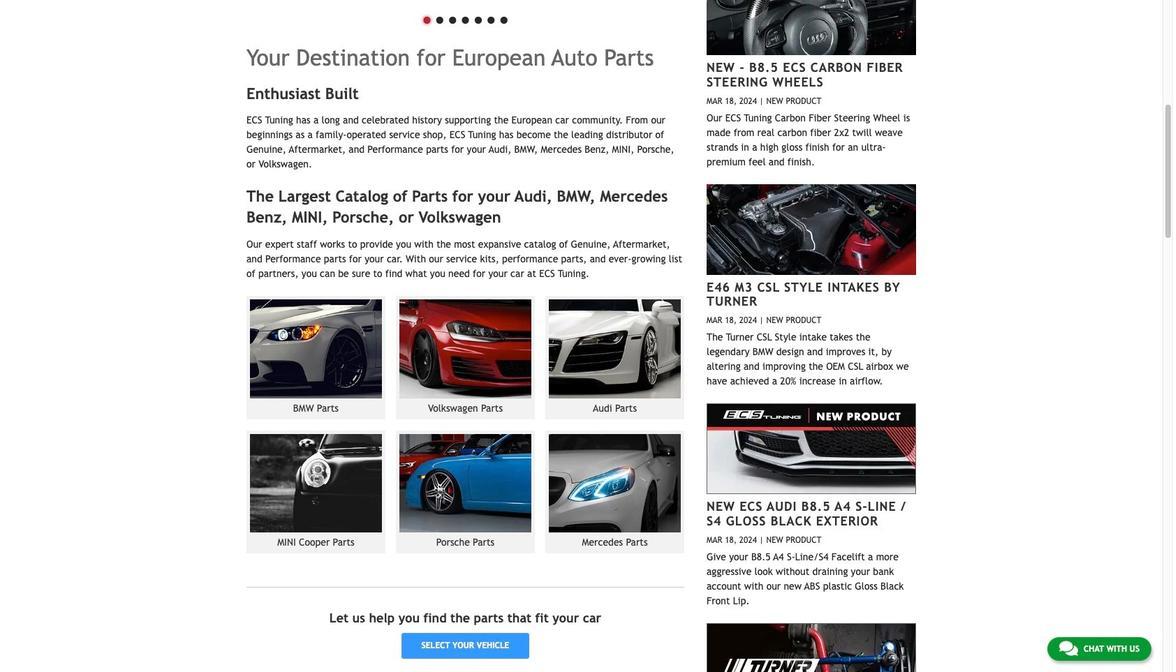Task type: vqa. For each thing, say whether or not it's contained in the screenshot.
your inside Safety is no accident. Protect yourself with gloves, goggles, and other safety equipment garb, whenever you work on your car.
no



Task type: locate. For each thing, give the bounding box(es) containing it.
new ecs audi b8.5 a4 s-line / s4 gloss black exterior image
[[707, 404, 917, 495]]

new - b8.5 ecs carbon fiber steering wheels image
[[707, 0, 917, 55]]



Task type: describe. For each thing, give the bounding box(es) containing it.
e46 m3 csl style intakes by turner image
[[707, 184, 917, 275]]

comments image
[[1060, 641, 1079, 658]]

new turner control arm & roll center correction kits image
[[707, 624, 917, 673]]



